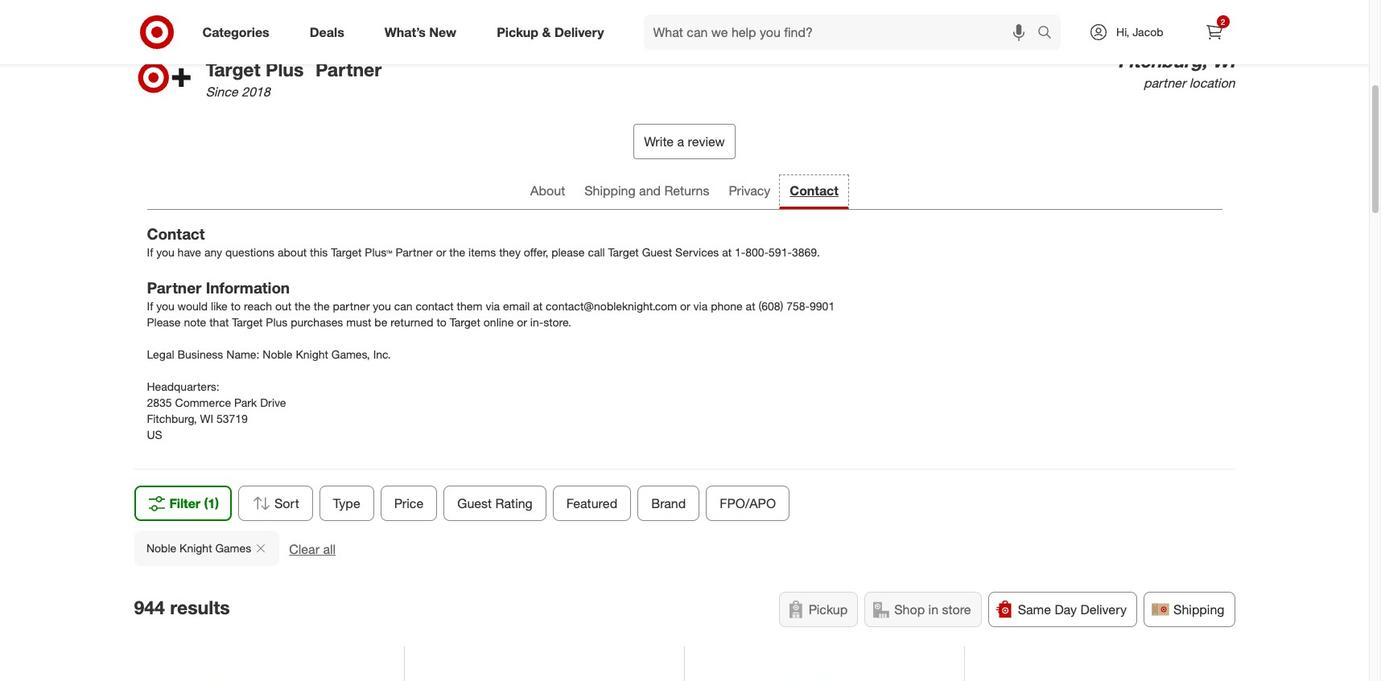 Task type: describe. For each thing, give the bounding box(es) containing it.
2 via from the left
[[694, 299, 708, 313]]

if inside contact if you have any questions about this target plus™ partner or the items they offer, please call target guest services at 1-800-591-3869.
[[147, 245, 153, 259]]

email
[[503, 299, 530, 313]]

write
[[644, 133, 674, 149]]

search button
[[1031, 14, 1069, 53]]

brand
[[651, 496, 686, 512]]

shipping for shipping and returns
[[585, 183, 636, 199]]

purchases
[[291, 315, 343, 329]]

inc.
[[373, 348, 391, 361]]

fitchburg
[[147, 412, 194, 426]]

please
[[552, 245, 585, 259]]

clear
[[289, 542, 319, 558]]

since
[[206, 84, 238, 100]]

games
[[215, 542, 251, 555]]

0 horizontal spatial the
[[295, 299, 311, 313]]

store.
[[544, 315, 572, 329]]

if you would like to reach out the the partner you can contact them via email at contact@nobleknight.com or via phone at (608) 758-9901 please note that target plus purchases must be returned to target online or in-store.
[[147, 299, 835, 329]]

partner inside contact if you have any questions about this target plus™ partner or the items they offer, please call target guest services at 1-800-591-3869.
[[396, 245, 433, 259]]

guest inside contact if you have any questions about this target plus™ partner or the items they offer, please call target guest services at 1-800-591-3869.
[[642, 245, 672, 259]]

write a review
[[644, 133, 725, 149]]

shipping and returns
[[585, 183, 710, 199]]

if inside if you would like to reach out the the partner you can contact them via email at contact@nobleknight.com or via phone at (608) 758-9901 please note that target plus purchases must be returned to target online or in-store.
[[147, 299, 153, 313]]

jacob
[[1133, 25, 1164, 39]]

a
[[678, 133, 684, 149]]

brand button
[[638, 486, 700, 521]]

same day delivery
[[1018, 602, 1127, 618]]

what's new link
[[371, 14, 477, 50]]

2835
[[147, 396, 172, 410]]

guest rating
[[457, 496, 533, 512]]

800-
[[746, 245, 769, 259]]

be
[[375, 315, 388, 329]]

partner inside target plus ™ partner since 2018
[[316, 58, 382, 81]]

about
[[531, 183, 565, 199]]

you up please
[[156, 299, 174, 313]]

offer,
[[524, 245, 549, 259]]

same day delivery button
[[988, 592, 1138, 628]]

services
[[676, 245, 719, 259]]

plus inside target plus ™ partner since 2018
[[266, 58, 304, 81]]

shipping button
[[1144, 592, 1235, 628]]

wi inside fitchburg, wi partner location
[[1212, 49, 1235, 72]]

privacy
[[729, 183, 771, 199]]

pickup button
[[779, 592, 858, 628]]

1 via from the left
[[486, 299, 500, 313]]

categories
[[202, 24, 269, 40]]

games,
[[332, 348, 370, 361]]

location
[[1190, 75, 1235, 91]]

noble inside button
[[146, 542, 176, 555]]

call
[[588, 245, 605, 259]]

questions
[[225, 245, 275, 259]]

hi, jacob
[[1117, 25, 1164, 39]]

like
[[211, 299, 228, 313]]

contact if you have any questions about this target plus™ partner or the items they offer, please call target guest services at 1-800-591-3869.
[[147, 224, 820, 259]]

noble knight games
[[146, 542, 251, 555]]

must
[[346, 315, 371, 329]]

shipping and returns link
[[575, 175, 719, 209]]

fpo/apo
[[720, 496, 776, 512]]

please
[[147, 315, 181, 329]]

categories link
[[189, 14, 290, 50]]

pickup for pickup & delivery
[[497, 24, 539, 40]]

What can we help you find? suggestions appear below search field
[[644, 14, 1042, 50]]

commerce
[[175, 396, 231, 410]]

filter (1)
[[169, 496, 219, 512]]

contact
[[416, 299, 454, 313]]

about link
[[521, 175, 575, 209]]

pickup & delivery
[[497, 24, 604, 40]]

phone
[[711, 299, 743, 313]]

partner inside fitchburg, wi partner location
[[1144, 75, 1186, 91]]

target right this
[[331, 245, 362, 259]]

price button
[[381, 486, 437, 521]]

day
[[1055, 602, 1077, 618]]

review
[[688, 133, 725, 149]]

delivery for same day delivery
[[1081, 602, 1127, 618]]

contact for contact
[[790, 183, 839, 199]]

0 horizontal spatial partner
[[147, 278, 202, 297]]

2 vertical spatial or
[[517, 315, 527, 329]]

store
[[942, 602, 971, 618]]

you inside contact if you have any questions about this target plus™ partner or the items they offer, please call target guest services at 1-800-591-3869.
[[156, 245, 174, 259]]

online
[[484, 315, 514, 329]]

contact for contact if you have any questions about this target plus™ partner or the items they offer, please call target guest services at 1-800-591-3869.
[[147, 224, 205, 243]]

any
[[204, 245, 222, 259]]

shop
[[895, 602, 925, 618]]

partner inside if you would like to reach out the the partner you can contact them via email at contact@nobleknight.com or via phone at (608) 758-9901 please note that target plus purchases must be returned to target online or in-store.
[[333, 299, 370, 313]]

3869.
[[792, 245, 820, 259]]

™
[[304, 59, 310, 72]]

type button
[[319, 486, 374, 521]]

target down the reach
[[232, 315, 263, 329]]

returned
[[391, 315, 434, 329]]

they
[[499, 245, 521, 259]]

9901
[[810, 299, 835, 313]]



Task type: vqa. For each thing, say whether or not it's contained in the screenshot.
with within By Accessing Or Otherwise Using The Site You Agree To These Terms & Conditions. Any Person Or Entity Who Interacts With The Site Through The Use Of Crawlers, Robots, Browsers, Data Mining Or Extraction Tools, Or Other Functionality, Whether Such Functionality Is Installed Or Placed By Such Person Or Entity Or A Third Party, Is Considered To Be Using The Site. If At Any Time You Do Not Accept All Of These Terms & Conditions, You Must Immediately Stop Using The Site. Certain Areas Within The Site May Be Governed By Additional Terms And Policies ("Additional Terms"). By Using Those Areas Of The Site, You Agree To The Additional Terms. The Additional Terms Are Incorporated Into These Terms & Conditions, And Any Reference To These Terms & Conditions Includes The Additional Terms.
no



Task type: locate. For each thing, give the bounding box(es) containing it.
0 horizontal spatial guest
[[457, 496, 492, 512]]

shop in store button
[[865, 592, 982, 628]]

rating
[[496, 496, 533, 512]]

2
[[1221, 17, 1226, 27]]

shipping for shipping
[[1174, 602, 1225, 618]]

2018
[[242, 84, 270, 100]]

via
[[486, 299, 500, 313], [694, 299, 708, 313]]

0 vertical spatial pickup
[[497, 24, 539, 40]]

shipping
[[585, 183, 636, 199], [1174, 602, 1225, 618]]

headquarters:
[[147, 380, 220, 393]]

0 vertical spatial if
[[147, 245, 153, 259]]

delivery right "&"
[[555, 24, 604, 40]]

0 vertical spatial partner
[[1144, 75, 1186, 91]]

1 vertical spatial noble
[[146, 542, 176, 555]]

type
[[333, 496, 360, 512]]

2 if from the top
[[147, 299, 153, 313]]

information
[[206, 278, 290, 297]]

what's
[[385, 24, 426, 40]]

partner up would
[[147, 278, 202, 297]]

&
[[542, 24, 551, 40]]

1 plus from the top
[[266, 58, 304, 81]]

featured
[[567, 496, 618, 512]]

business
[[177, 348, 223, 361]]

0 vertical spatial guest
[[642, 245, 672, 259]]

0 vertical spatial wi
[[1212, 49, 1235, 72]]

or left phone
[[680, 299, 691, 313]]

1 vertical spatial if
[[147, 299, 153, 313]]

us
[[147, 428, 162, 442]]

via up "online"
[[486, 299, 500, 313]]

or inside contact if you have any questions about this target plus™ partner or the items they offer, please call target guest services at 1-800-591-3869.
[[436, 245, 446, 259]]

items
[[469, 245, 496, 259]]

1 horizontal spatial noble
[[263, 348, 293, 361]]

or left in-
[[517, 315, 527, 329]]

at left (608)
[[746, 299, 756, 313]]

1 vertical spatial partner
[[396, 245, 433, 259]]

partner down "deals" link
[[316, 58, 382, 81]]

in-
[[530, 315, 544, 329]]

0 horizontal spatial wi
[[200, 412, 213, 426]]

expeditions board game image
[[140, 663, 388, 682], [140, 663, 388, 682]]

(608)
[[759, 299, 784, 313]]

at for if
[[746, 299, 756, 313]]

1 horizontal spatial contact
[[790, 183, 839, 199]]

returns
[[665, 183, 710, 199]]

name:
[[226, 348, 260, 361]]

partner down fitchburg,
[[1144, 75, 1186, 91]]

1 horizontal spatial pickup
[[809, 602, 848, 618]]

plus inside if you would like to reach out the the partner you can contact them via email at contact@nobleknight.com or via phone at (608) 758-9901 please note that target plus purchases must be returned to target online or in-store.
[[266, 315, 288, 329]]

,
[[194, 412, 197, 426]]

0 vertical spatial shipping
[[585, 183, 636, 199]]

pickup left "&"
[[497, 24, 539, 40]]

0 vertical spatial partner
[[316, 58, 382, 81]]

0 horizontal spatial contact
[[147, 224, 205, 243]]

wi
[[1212, 49, 1235, 72], [200, 412, 213, 426]]

the up purchases
[[314, 299, 330, 313]]

at for contact
[[722, 245, 732, 259]]

1 horizontal spatial partner
[[1144, 75, 1186, 91]]

clear all button
[[289, 541, 335, 559]]

1 vertical spatial plus
[[266, 315, 288, 329]]

0 horizontal spatial knight
[[179, 542, 212, 555]]

pickup for pickup
[[809, 602, 848, 618]]

1 vertical spatial delivery
[[1081, 602, 1127, 618]]

knight inside button
[[179, 542, 212, 555]]

target up since
[[206, 58, 261, 81]]

2 plus from the top
[[266, 315, 288, 329]]

at left 1-
[[722, 245, 732, 259]]

noble knight games button
[[134, 531, 279, 567]]

fpo/apo button
[[706, 486, 790, 521]]

noble
[[263, 348, 293, 361], [146, 542, 176, 555]]

via left phone
[[694, 299, 708, 313]]

0 vertical spatial to
[[231, 299, 241, 313]]

0 horizontal spatial partner
[[333, 299, 370, 313]]

deals link
[[296, 14, 365, 50]]

contact link
[[780, 175, 849, 209]]

pickup
[[497, 24, 539, 40], [809, 602, 848, 618]]

0 horizontal spatial noble
[[146, 542, 176, 555]]

1 horizontal spatial partner
[[316, 58, 382, 81]]

contact up 3869.
[[790, 183, 839, 199]]

wi right ","
[[200, 412, 213, 426]]

target inside target plus ™ partner since 2018
[[206, 58, 261, 81]]

944 results
[[134, 597, 230, 619]]

1 vertical spatial contact
[[147, 224, 205, 243]]

fitchburg,
[[1118, 49, 1207, 72]]

1 horizontal spatial at
[[722, 245, 732, 259]]

write a review button
[[634, 124, 736, 159]]

guest left "services"
[[642, 245, 672, 259]]

758-
[[787, 299, 810, 313]]

0 vertical spatial plus
[[266, 58, 304, 81]]

that
[[209, 315, 229, 329]]

pickup & delivery link
[[483, 14, 624, 50]]

to right like
[[231, 299, 241, 313]]

partner up must
[[333, 299, 370, 313]]

1 horizontal spatial knight
[[296, 348, 328, 361]]

if up please
[[147, 299, 153, 313]]

guildmasters' guide to ravnica booster pack miniatures box set image
[[420, 663, 668, 682], [420, 663, 668, 682]]

and
[[639, 183, 661, 199]]

944
[[134, 597, 165, 619]]

guest left rating
[[457, 496, 492, 512]]

all
[[323, 542, 335, 558]]

1 horizontal spatial or
[[517, 315, 527, 329]]

plus
[[266, 58, 304, 81], [266, 315, 288, 329]]

target right call
[[608, 245, 639, 259]]

0 vertical spatial or
[[436, 245, 446, 259]]

0 vertical spatial noble
[[263, 348, 293, 361]]

guest inside button
[[457, 496, 492, 512]]

0 horizontal spatial to
[[231, 299, 241, 313]]

0 horizontal spatial pickup
[[497, 24, 539, 40]]

park
[[234, 396, 257, 410]]

contact inside contact if you have any questions about this target plus™ partner or the items they offer, please call target guest services at 1-800-591-3869.
[[147, 224, 205, 243]]

0 horizontal spatial or
[[436, 245, 446, 259]]

out
[[275, 299, 292, 313]]

53719
[[217, 412, 248, 426]]

about
[[278, 245, 307, 259]]

1 if from the top
[[147, 245, 153, 259]]

the left items
[[449, 245, 465, 259]]

pickup up homelands booster pack collectible card game (pack) image
[[809, 602, 848, 618]]

clear all
[[289, 542, 335, 558]]

1 vertical spatial wi
[[200, 412, 213, 426]]

2 vertical spatial partner
[[147, 278, 202, 297]]

2 horizontal spatial or
[[680, 299, 691, 313]]

1 vertical spatial shipping
[[1174, 602, 1225, 618]]

1 horizontal spatial wi
[[1212, 49, 1235, 72]]

partner information
[[147, 278, 290, 297]]

to down contact at the top left
[[437, 315, 447, 329]]

1 horizontal spatial the
[[314, 299, 330, 313]]

partner right plus™
[[396, 245, 433, 259]]

1 horizontal spatial guest
[[642, 245, 672, 259]]

fitchburg, wi partner location
[[1118, 49, 1235, 91]]

guest rating button
[[444, 486, 546, 521]]

partner
[[1144, 75, 1186, 91], [333, 299, 370, 313]]

price
[[394, 496, 424, 512]]

1 vertical spatial or
[[680, 299, 691, 313]]

in
[[929, 602, 939, 618]]

new
[[429, 24, 457, 40]]

knight down purchases
[[296, 348, 328, 361]]

0 vertical spatial knight
[[296, 348, 328, 361]]

shipping inside button
[[1174, 602, 1225, 618]]

if left have
[[147, 245, 153, 259]]

delivery for pickup & delivery
[[555, 24, 604, 40]]

the right out
[[295, 299, 311, 313]]

drive
[[260, 396, 286, 410]]

plus up 2018
[[266, 58, 304, 81]]

or
[[436, 245, 446, 259], [680, 299, 691, 313], [517, 315, 527, 329]]

at up in-
[[533, 299, 543, 313]]

homelands booster pack collectible card game (pack) image
[[700, 663, 948, 682]]

at inside contact if you have any questions about this target plus™ partner or the items they offer, please call target guest services at 1-800-591-3869.
[[722, 245, 732, 259]]

deals
[[310, 24, 344, 40]]

0 horizontal spatial shipping
[[585, 183, 636, 199]]

0 vertical spatial delivery
[[555, 24, 604, 40]]

2 horizontal spatial the
[[449, 245, 465, 259]]

1 horizontal spatial to
[[437, 315, 447, 329]]

contact
[[790, 183, 839, 199], [147, 224, 205, 243]]

you left have
[[156, 245, 174, 259]]

or left items
[[436, 245, 446, 259]]

privacy link
[[719, 175, 780, 209]]

guest
[[642, 245, 672, 259], [457, 496, 492, 512]]

pickup inside button
[[809, 602, 848, 618]]

the inside contact if you have any questions about this target plus™ partner or the items they offer, please call target guest services at 1-800-591-3869.
[[449, 245, 465, 259]]

filter
[[169, 496, 201, 512]]

note
[[184, 315, 206, 329]]

knight left games on the left bottom of the page
[[179, 542, 212, 555]]

1 vertical spatial knight
[[179, 542, 212, 555]]

delivery right day
[[1081, 602, 1127, 618]]

would
[[178, 299, 208, 313]]

1 vertical spatial guest
[[457, 496, 492, 512]]

sort button
[[238, 486, 313, 521]]

this
[[310, 245, 328, 259]]

wi up location
[[1212, 49, 1235, 72]]

2 link
[[1197, 14, 1232, 50]]

plus down out
[[266, 315, 288, 329]]

0 horizontal spatial delivery
[[555, 24, 604, 40]]

plus™
[[365, 245, 393, 259]]

target down them on the left top
[[450, 315, 481, 329]]

1 horizontal spatial delivery
[[1081, 602, 1127, 618]]

wi inside headquarters: 2835 commerce park drive fitchburg , wi 53719 us
[[200, 412, 213, 426]]

591-
[[769, 245, 792, 259]]

0 vertical spatial contact
[[790, 183, 839, 199]]

1 horizontal spatial shipping
[[1174, 602, 1225, 618]]

same
[[1018, 602, 1052, 618]]

1 vertical spatial to
[[437, 315, 447, 329]]

2 horizontal spatial at
[[746, 299, 756, 313]]

shop in store
[[895, 602, 971, 618]]

you up be
[[373, 299, 391, 313]]

target plus ™ partner since 2018
[[206, 58, 382, 100]]

1 horizontal spatial via
[[694, 299, 708, 313]]

contact up have
[[147, 224, 205, 243]]

noble right name:
[[263, 348, 293, 361]]

2 horizontal spatial partner
[[396, 245, 433, 259]]

you
[[156, 245, 174, 259], [156, 299, 174, 313], [373, 299, 391, 313]]

delivery inside button
[[1081, 602, 1127, 618]]

reach
[[244, 299, 272, 313]]

hi,
[[1117, 25, 1130, 39]]

0 horizontal spatial via
[[486, 299, 500, 313]]

0 horizontal spatial at
[[533, 299, 543, 313]]

noble down filter (1) button
[[146, 542, 176, 555]]

them
[[457, 299, 483, 313]]

if
[[147, 245, 153, 259], [147, 299, 153, 313]]

1 vertical spatial partner
[[333, 299, 370, 313]]

1 vertical spatial pickup
[[809, 602, 848, 618]]



